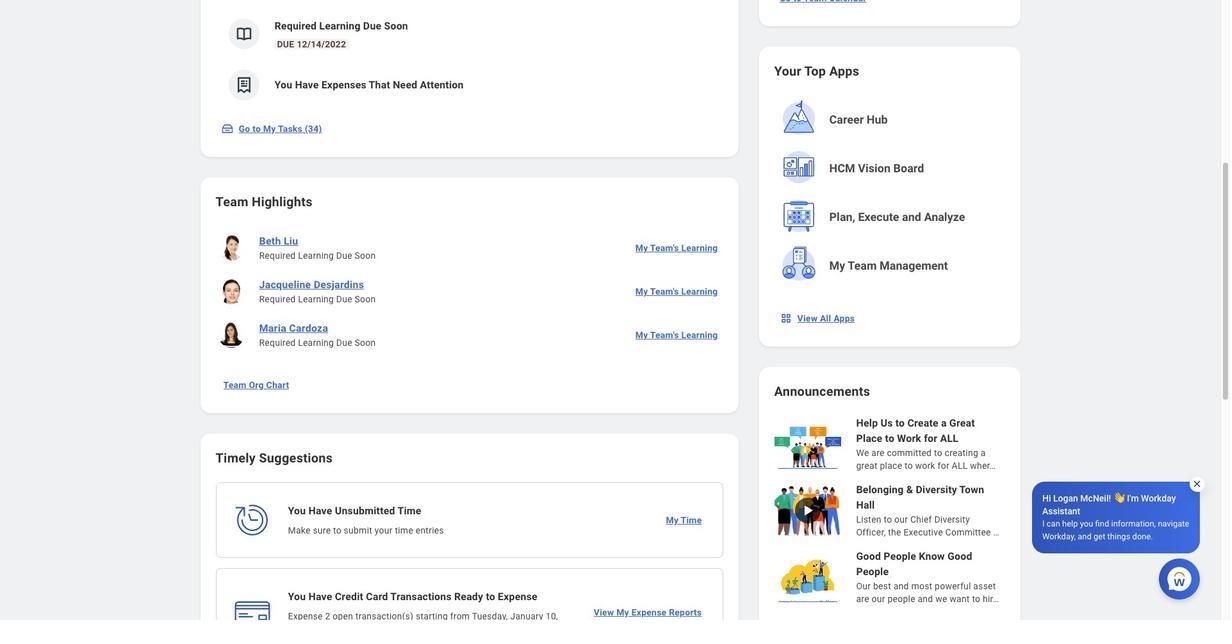 Task type: vqa. For each thing, say whether or not it's contained in the screenshot.
are
yes



Task type: describe. For each thing, give the bounding box(es) containing it.
work
[[897, 433, 922, 445]]

belonging
[[857, 484, 904, 496]]

due up you have expenses that need attention
[[363, 20, 382, 32]]

done.
[[1133, 532, 1154, 542]]

need
[[393, 79, 417, 91]]

learning inside jacqueline desjardins required learning due soon
[[298, 294, 334, 304]]

place
[[880, 461, 903, 471]]

0 vertical spatial diversity
[[916, 484, 957, 496]]

announcements element
[[775, 416, 1005, 606]]

required inside awaiting your action list
[[275, 20, 317, 32]]

attention
[[420, 79, 464, 91]]

expenses
[[322, 79, 367, 91]]

you for you have unsubmitted time
[[288, 505, 306, 517]]

… inside help us to create a great place to work for all we are committed to creating a great place to work for all wher …
[[990, 461, 996, 471]]

good people know good people our best and most powerful asset are our people and we want to hir …
[[857, 551, 999, 604]]

chief
[[911, 515, 932, 525]]

cardoza
[[289, 322, 328, 335]]

x image
[[1193, 479, 1202, 489]]

credit
[[335, 591, 363, 603]]

asset
[[974, 581, 996, 592]]

place
[[857, 433, 883, 445]]

the
[[888, 527, 902, 538]]

us
[[881, 417, 893, 429]]

you
[[1080, 519, 1094, 529]]

plan,
[[830, 210, 856, 224]]

media play image
[[800, 503, 816, 519]]

12/14/2022
[[297, 39, 346, 49]]

learning inside awaiting your action list
[[319, 20, 361, 32]]

and inside button
[[902, 210, 922, 224]]

announcements
[[775, 384, 871, 399]]

my team management button
[[776, 243, 1007, 289]]

management
[[880, 259, 948, 272]]

make sure to submit your time entries
[[288, 526, 444, 536]]

0 horizontal spatial time
[[398, 505, 422, 517]]

hall
[[857, 499, 875, 511]]

team org chart button
[[218, 372, 294, 398]]

1 vertical spatial diversity
[[935, 515, 970, 525]]

time inside button
[[681, 515, 702, 526]]

hcm vision board
[[830, 162, 924, 175]]

… inside belonging & diversity town hall listen to our chief diversity officer, the executive committee …
[[994, 527, 1000, 538]]

transactions
[[391, 591, 452, 603]]

required learning due soon
[[275, 20, 408, 32]]

workday,
[[1043, 532, 1076, 542]]

officer,
[[857, 527, 886, 538]]

go
[[239, 124, 250, 134]]

our inside good people know good people our best and most powerful asset are our people and we want to hir …
[[872, 594, 886, 604]]

know
[[919, 551, 945, 563]]

nbox image
[[780, 312, 792, 325]]

my team management
[[830, 259, 948, 272]]

committed
[[887, 448, 932, 458]]

vision
[[858, 162, 891, 175]]

learning inside beth liu required learning due soon
[[298, 251, 334, 261]]

time
[[395, 526, 413, 536]]

my team's learning button for liu
[[630, 235, 723, 261]]

book open image
[[234, 24, 253, 44]]

you have expenses that need attention button
[[216, 60, 723, 111]]

desjardins
[[314, 279, 364, 291]]

hi
[[1043, 494, 1051, 504]]

soon inside awaiting your action list
[[384, 20, 408, 32]]

plan, execute and analyze button
[[776, 194, 1007, 240]]

unsubmitted
[[335, 505, 395, 517]]

jacqueline desjardins button
[[254, 278, 369, 293]]

maria cardoza button
[[254, 321, 333, 336]]

help us to create a great place to work for all we are committed to creating a great place to work for all wher …
[[857, 417, 996, 471]]

beth liu required learning due soon
[[259, 235, 376, 261]]

due for jacqueline desjardins
[[336, 294, 352, 304]]

due for beth liu
[[336, 251, 352, 261]]

beth liu button
[[254, 234, 303, 249]]

my team's learning button for cardoza
[[630, 322, 723, 348]]

… inside good people know good people our best and most powerful asset are our people and we want to hir …
[[993, 594, 999, 604]]

apps for your top apps
[[830, 63, 860, 79]]

timely
[[216, 451, 256, 466]]

reports
[[669, 608, 702, 618]]

best
[[874, 581, 892, 592]]

you for you have credit card transactions ready to expense
[[288, 591, 306, 603]]

go to my tasks (34)
[[239, 124, 322, 134]]

i
[[1043, 519, 1045, 529]]

jacqueline
[[259, 279, 311, 291]]

career hub button
[[776, 97, 1007, 143]]

hcm vision board button
[[776, 145, 1007, 192]]

highlights
[[252, 194, 313, 210]]

analyze
[[924, 210, 965, 224]]

and down 'most'
[[918, 594, 933, 604]]

expense inside button
[[632, 608, 667, 618]]

timely suggestions
[[216, 451, 333, 466]]

my team's learning button for desjardins
[[630, 279, 723, 304]]

apps for view all apps
[[834, 313, 855, 324]]

0 vertical spatial all
[[941, 433, 959, 445]]

beth
[[259, 235, 281, 247]]

are inside good people know good people our best and most powerful asset are our people and we want to hir …
[[857, 594, 870, 604]]

1 vertical spatial all
[[952, 461, 968, 471]]

top
[[805, 63, 826, 79]]

my time button
[[661, 508, 707, 533]]

👋
[[1114, 494, 1125, 504]]

to inside good people know good people our best and most powerful asset are our people and we want to hir …
[[973, 594, 981, 604]]

view my expense reports
[[594, 608, 702, 618]]

soon for liu
[[355, 251, 376, 261]]

(34)
[[305, 124, 322, 134]]

team highlights list
[[216, 226, 723, 357]]

0 vertical spatial for
[[924, 433, 938, 445]]

team org chart
[[223, 380, 289, 390]]

assistant
[[1043, 506, 1081, 517]]



Task type: locate. For each thing, give the bounding box(es) containing it.
executive
[[904, 527, 943, 538]]

are right we on the right of page
[[872, 448, 885, 458]]

team's for desjardins
[[650, 286, 679, 297]]

get
[[1094, 532, 1106, 542]]

things
[[1108, 532, 1131, 542]]

we
[[857, 448, 869, 458]]

…
[[990, 461, 996, 471], [994, 527, 1000, 538], [993, 594, 999, 604]]

soon
[[384, 20, 408, 32], [355, 251, 376, 261], [355, 294, 376, 304], [355, 338, 376, 348]]

powerful
[[935, 581, 971, 592]]

1 vertical spatial …
[[994, 527, 1000, 538]]

great
[[950, 417, 975, 429]]

0 vertical spatial are
[[872, 448, 885, 458]]

required inside jacqueline desjardins required learning due soon
[[259, 294, 296, 304]]

diversity
[[916, 484, 957, 496], [935, 515, 970, 525]]

to up the
[[884, 515, 892, 525]]

to down committed at bottom right
[[905, 461, 913, 471]]

soon for cardoza
[[355, 338, 376, 348]]

1 vertical spatial a
[[981, 448, 986, 458]]

are down our
[[857, 594, 870, 604]]

2 vertical spatial team's
[[650, 330, 679, 340]]

1 vertical spatial team
[[848, 259, 877, 272]]

2 vertical spatial you
[[288, 591, 306, 603]]

entries
[[416, 526, 444, 536]]

apps right top
[[830, 63, 860, 79]]

1 vertical spatial view
[[594, 608, 614, 618]]

3 my team's learning button from the top
[[630, 322, 723, 348]]

view all apps button
[[775, 306, 863, 331]]

navigate
[[1158, 519, 1190, 529]]

good down officer,
[[857, 551, 881, 563]]

go to my tasks (34) button
[[216, 116, 330, 142]]

0 vertical spatial have
[[295, 79, 319, 91]]

due up desjardins
[[336, 251, 352, 261]]

and up people
[[894, 581, 909, 592]]

to right us in the right bottom of the page
[[896, 417, 905, 429]]

liu
[[284, 235, 298, 247]]

most
[[912, 581, 933, 592]]

due inside jacqueline desjardins required learning due soon
[[336, 294, 352, 304]]

have left the credit
[[309, 591, 332, 603]]

0 horizontal spatial good
[[857, 551, 881, 563]]

2 team's from the top
[[650, 286, 679, 297]]

make
[[288, 526, 311, 536]]

0 horizontal spatial are
[[857, 594, 870, 604]]

0 horizontal spatial expense
[[498, 591, 538, 603]]

0 vertical spatial our
[[895, 515, 908, 525]]

team highlights
[[216, 194, 313, 210]]

soon for desjardins
[[355, 294, 376, 304]]

a up wher
[[981, 448, 986, 458]]

view inside view my expense reports button
[[594, 608, 614, 618]]

required inside beth liu required learning due soon
[[259, 251, 296, 261]]

expense right ready
[[498, 591, 538, 603]]

required
[[275, 20, 317, 32], [259, 251, 296, 261], [259, 294, 296, 304], [259, 338, 296, 348]]

0 vertical spatial team
[[216, 194, 249, 210]]

team inside button
[[223, 380, 247, 390]]

ready
[[454, 591, 483, 603]]

1 vertical spatial expense
[[632, 608, 667, 618]]

1 vertical spatial for
[[938, 461, 950, 471]]

to right go
[[253, 124, 261, 134]]

our
[[895, 515, 908, 525], [872, 594, 886, 604]]

hub
[[867, 113, 888, 126]]

org
[[249, 380, 264, 390]]

due
[[363, 20, 382, 32], [277, 39, 294, 49], [336, 251, 352, 261], [336, 294, 352, 304], [336, 338, 352, 348]]

create
[[908, 417, 939, 429]]

creating
[[945, 448, 979, 458]]

your top apps
[[775, 63, 860, 79]]

belonging & diversity town hall listen to our chief diversity officer, the executive committee …
[[857, 484, 1000, 538]]

required for beth
[[259, 251, 296, 261]]

i'm
[[1128, 494, 1139, 504]]

suggestions
[[259, 451, 333, 466]]

1 vertical spatial apps
[[834, 313, 855, 324]]

1 vertical spatial team's
[[650, 286, 679, 297]]

2 vertical spatial …
[[993, 594, 999, 604]]

career hub
[[830, 113, 888, 126]]

1 horizontal spatial are
[[872, 448, 885, 458]]

due inside maria cardoza required learning due soon
[[336, 338, 352, 348]]

1 vertical spatial you
[[288, 505, 306, 517]]

want
[[950, 594, 970, 604]]

for
[[924, 433, 938, 445], [938, 461, 950, 471]]

required down maria
[[259, 338, 296, 348]]

execute
[[859, 210, 900, 224]]

have for unsubmitted
[[309, 505, 332, 517]]

career
[[830, 113, 864, 126]]

and inside hi logan mcneil! 👋 i'm workday assistant i can help you find information, navigate workday, and get things done.
[[1078, 532, 1092, 542]]

1 horizontal spatial expense
[[632, 608, 667, 618]]

required for maria
[[259, 338, 296, 348]]

team left highlights
[[216, 194, 249, 210]]

diversity up committee
[[935, 515, 970, 525]]

required down the jacqueline
[[259, 294, 296, 304]]

have for credit
[[309, 591, 332, 603]]

submit
[[344, 526, 372, 536]]

your
[[375, 526, 393, 536]]

you up make
[[288, 505, 306, 517]]

you
[[275, 79, 293, 91], [288, 505, 306, 517], [288, 591, 306, 603]]

help
[[857, 417, 878, 429]]

mcneil!
[[1081, 494, 1112, 504]]

are inside help us to create a great place to work for all we are committed to creating a great place to work for all wher …
[[872, 448, 885, 458]]

you inside button
[[275, 79, 293, 91]]

due down desjardins
[[336, 294, 352, 304]]

due for maria cardoza
[[336, 338, 352, 348]]

you right dashboard expenses image
[[275, 79, 293, 91]]

required inside maria cardoza required learning due soon
[[259, 338, 296, 348]]

due inside beth liu required learning due soon
[[336, 251, 352, 261]]

required down beth liu button
[[259, 251, 296, 261]]

2 good from the left
[[948, 551, 973, 563]]

team for team highlights
[[216, 194, 249, 210]]

0 vertical spatial my team's learning
[[636, 243, 718, 253]]

view all apps
[[798, 313, 855, 324]]

plan, execute and analyze
[[830, 210, 965, 224]]

to inside belonging & diversity town hall listen to our chief diversity officer, the executive committee …
[[884, 515, 892, 525]]

to down us in the right bottom of the page
[[885, 433, 895, 445]]

0 vertical spatial apps
[[830, 63, 860, 79]]

my inside button
[[830, 259, 846, 272]]

hcm
[[830, 162, 855, 175]]

and down you
[[1078, 532, 1092, 542]]

1 vertical spatial my team's learning button
[[630, 279, 723, 304]]

that
[[369, 79, 390, 91]]

2 vertical spatial team
[[223, 380, 247, 390]]

wher
[[971, 461, 990, 471]]

we
[[936, 594, 948, 604]]

1 vertical spatial are
[[857, 594, 870, 604]]

and left analyze
[[902, 210, 922, 224]]

0 horizontal spatial a
[[941, 417, 947, 429]]

are
[[872, 448, 885, 458], [857, 594, 870, 604]]

1 horizontal spatial a
[[981, 448, 986, 458]]

view
[[798, 313, 818, 324], [594, 608, 614, 618]]

and
[[902, 210, 922, 224], [1078, 532, 1092, 542], [894, 581, 909, 592], [918, 594, 933, 604]]

0 vertical spatial …
[[990, 461, 996, 471]]

to right sure
[[333, 526, 342, 536]]

0 vertical spatial a
[[941, 417, 947, 429]]

have inside you have expenses that need attention button
[[295, 79, 319, 91]]

good
[[857, 551, 881, 563], [948, 551, 973, 563]]

1 vertical spatial people
[[857, 566, 889, 578]]

have left expenses
[[295, 79, 319, 91]]

expense
[[498, 591, 538, 603], [632, 608, 667, 618]]

1 my team's learning button from the top
[[630, 235, 723, 261]]

hir
[[983, 594, 993, 604]]

all down creating
[[952, 461, 968, 471]]

learning inside maria cardoza required learning due soon
[[298, 338, 334, 348]]

all
[[820, 313, 832, 324]]

information,
[[1112, 519, 1156, 529]]

team left "org" on the bottom left
[[223, 380, 247, 390]]

team's for liu
[[650, 243, 679, 253]]

to right ready
[[486, 591, 495, 603]]

expense left reports
[[632, 608, 667, 618]]

you have credit card transactions ready to expense
[[288, 591, 538, 603]]

team's for cardoza
[[650, 330, 679, 340]]

to left hir
[[973, 594, 981, 604]]

people down the
[[884, 551, 917, 563]]

view inside view all apps button
[[798, 313, 818, 324]]

team's
[[650, 243, 679, 253], [650, 286, 679, 297], [650, 330, 679, 340]]

1 vertical spatial our
[[872, 594, 886, 604]]

2 vertical spatial my team's learning
[[636, 330, 718, 340]]

1 my team's learning from the top
[[636, 243, 718, 253]]

team
[[216, 194, 249, 210], [848, 259, 877, 272], [223, 380, 247, 390]]

1 horizontal spatial view
[[798, 313, 818, 324]]

diversity down work
[[916, 484, 957, 496]]

people
[[884, 551, 917, 563], [857, 566, 889, 578]]

help
[[1063, 519, 1078, 529]]

1 team's from the top
[[650, 243, 679, 253]]

apps
[[830, 63, 860, 79], [834, 313, 855, 324]]

0 vertical spatial my team's learning button
[[630, 235, 723, 261]]

maria
[[259, 322, 286, 335]]

can
[[1047, 519, 1061, 529]]

0 horizontal spatial our
[[872, 594, 886, 604]]

3 my team's learning from the top
[[636, 330, 718, 340]]

1 vertical spatial have
[[309, 505, 332, 517]]

my team's learning for desjardins
[[636, 286, 718, 297]]

time
[[398, 505, 422, 517], [681, 515, 702, 526]]

1 horizontal spatial time
[[681, 515, 702, 526]]

listen
[[857, 515, 882, 525]]

inbox image
[[221, 122, 234, 135]]

1 horizontal spatial our
[[895, 515, 908, 525]]

view my expense reports button
[[589, 600, 707, 620]]

0 vertical spatial people
[[884, 551, 917, 563]]

people up our
[[857, 566, 889, 578]]

1 vertical spatial my team's learning
[[636, 286, 718, 297]]

due down jacqueline desjardins required learning due soon
[[336, 338, 352, 348]]

2 my team's learning from the top
[[636, 286, 718, 297]]

0 vertical spatial you
[[275, 79, 293, 91]]

required up due 12/14/2022
[[275, 20, 317, 32]]

view for view my expense reports
[[594, 608, 614, 618]]

1 horizontal spatial good
[[948, 551, 973, 563]]

committee
[[946, 527, 991, 538]]

all up creating
[[941, 433, 959, 445]]

for down create
[[924, 433, 938, 445]]

our up the
[[895, 515, 908, 525]]

2 vertical spatial my team's learning button
[[630, 322, 723, 348]]

my team's learning for cardoza
[[636, 330, 718, 340]]

required for jacqueline
[[259, 294, 296, 304]]

my team's learning
[[636, 243, 718, 253], [636, 286, 718, 297], [636, 330, 718, 340]]

view for view all apps
[[798, 313, 818, 324]]

good down committee
[[948, 551, 973, 563]]

our down 'best'
[[872, 594, 886, 604]]

2 vertical spatial have
[[309, 591, 332, 603]]

3 team's from the top
[[650, 330, 679, 340]]

have for expenses
[[295, 79, 319, 91]]

dashboard expenses image
[[234, 76, 253, 95]]

your
[[775, 63, 802, 79]]

soon inside jacqueline desjardins required learning due soon
[[355, 294, 376, 304]]

0 vertical spatial team's
[[650, 243, 679, 253]]

1 good from the left
[[857, 551, 881, 563]]

due left the 12/14/2022
[[277, 39, 294, 49]]

my team's learning for liu
[[636, 243, 718, 253]]

a left the great
[[941, 417, 947, 429]]

0 vertical spatial expense
[[498, 591, 538, 603]]

hi logan mcneil! 👋 i'm workday assistant i can help you find information, navigate workday, and get things done.
[[1043, 494, 1190, 542]]

awaiting your action list
[[216, 0, 723, 111]]

great
[[857, 461, 878, 471]]

find
[[1096, 519, 1110, 529]]

apps inside button
[[834, 313, 855, 324]]

you have unsubmitted time
[[288, 505, 422, 517]]

0 vertical spatial view
[[798, 313, 818, 324]]

to inside button
[[253, 124, 261, 134]]

team inside button
[[848, 259, 877, 272]]

work
[[916, 461, 936, 471]]

2 my team's learning button from the top
[[630, 279, 723, 304]]

apps right the all
[[834, 313, 855, 324]]

to
[[253, 124, 261, 134], [896, 417, 905, 429], [885, 433, 895, 445], [934, 448, 943, 458], [905, 461, 913, 471], [884, 515, 892, 525], [333, 526, 342, 536], [486, 591, 495, 603], [973, 594, 981, 604]]

our
[[857, 581, 871, 592]]

you left the credit
[[288, 591, 306, 603]]

our inside belonging & diversity town hall listen to our chief diversity officer, the executive committee …
[[895, 515, 908, 525]]

have
[[295, 79, 319, 91], [309, 505, 332, 517], [309, 591, 332, 603]]

team for team org chart
[[223, 380, 247, 390]]

chart
[[266, 380, 289, 390]]

soon inside maria cardoza required learning due soon
[[355, 338, 376, 348]]

0 horizontal spatial view
[[594, 608, 614, 618]]

have up sure
[[309, 505, 332, 517]]

for right work
[[938, 461, 950, 471]]

team down execute
[[848, 259, 877, 272]]

to up work
[[934, 448, 943, 458]]

you for you have expenses that need attention
[[275, 79, 293, 91]]

soon inside beth liu required learning due soon
[[355, 251, 376, 261]]



